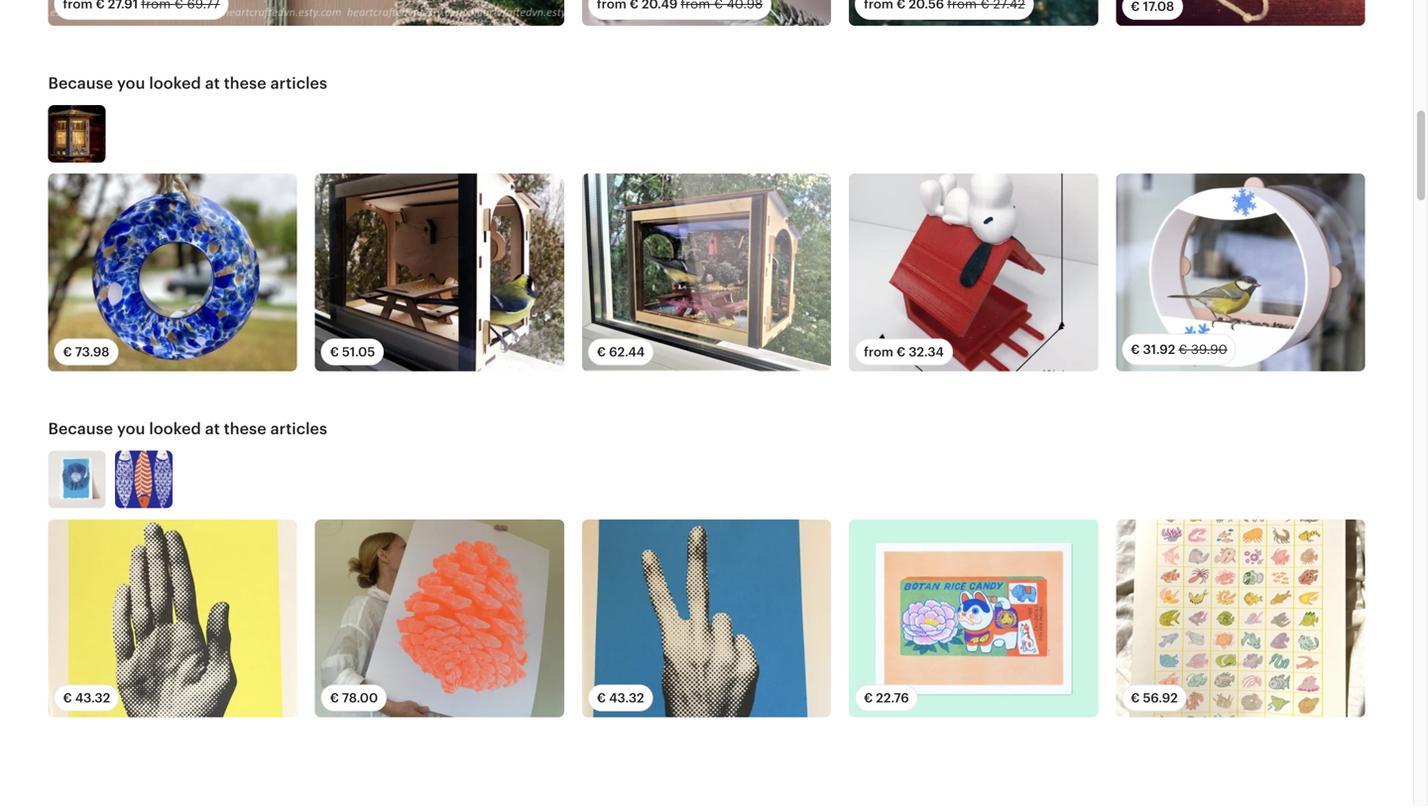 Task type: vqa. For each thing, say whether or not it's contained in the screenshot.
"8,"
no



Task type: describe. For each thing, give the bounding box(es) containing it.
at for 43.32
[[205, 420, 220, 438]]

diy window bird feeder, wooden bird feeder platform bird house image
[[582, 174, 831, 372]]

€ for neon pine grande |  screen printing image
[[330, 691, 339, 706]]

51.05
[[342, 345, 375, 360]]

because you looked at these articles for 43.32
[[48, 420, 328, 438]]

€ 62.44
[[597, 345, 645, 360]]

handmade art glass bird feeder 22cm suncatcher image
[[48, 174, 297, 372]]

€ 56.92
[[1131, 691, 1178, 706]]

because for 43.32
[[48, 420, 113, 438]]

scissors: hand-pulled screen print image
[[582, 520, 831, 718]]

€ for diy window bird feeder, wooden bird feeder platform bird house image
[[597, 345, 606, 360]]

macrame christmas tree, gift for family, christmas tree, boho christmas gift, christmas gifts, unique christmas tree, macrame home decor x32 image
[[48, 0, 564, 26]]

€ 43.32 for paper - hand pulled screen print image
[[63, 691, 110, 706]]

you for 73.98
[[117, 75, 145, 92]]

€ 31.92 € 39.90
[[1131, 342, 1228, 357]]

€ 43.32 for "scissors: hand-pulled screen print" image
[[597, 691, 644, 706]]

looked for 43.32
[[149, 420, 201, 438]]

these for € 78.00
[[224, 420, 267, 438]]

31.92
[[1143, 342, 1176, 357]]

japanese botan rice candy - risograph art print - 8.5 x 11 image
[[849, 520, 1099, 718]]

€ for "scissors: hand-pulled screen print" image
[[597, 691, 606, 706]]

€ for fish grid - large riso print image at the right bottom of the page
[[1131, 691, 1140, 706]]

€ for paper - hand pulled screen print image
[[63, 691, 72, 706]]

snoopy birdhouse - red dog house 3d printed birdfeeder deci3d image
[[849, 174, 1099, 372]]

62.44
[[609, 345, 645, 360]]

christmas book tree ornament, book lover christmas ornament, book lover ornament, book club ornament, book lover christmas gifts, librarian image
[[849, 0, 1099, 26]]

43.32 for "scissors: hand-pulled screen print" image
[[609, 691, 644, 706]]

window birdhouse - 3d printed birdhouse - bird house - gift for bird lovers - garden window decoration - kids fun image
[[1116, 174, 1366, 372]]

screen print music fan turntable art print record wood texture vinyl lp art screen print - nature sounds - indigo blue - wall art decor image
[[48, 451, 106, 509]]

€ for birdhouse window kit wooden birdhouse birdhouse for nature gazebo birdhouse wild birdhouse platform birdhouse image
[[330, 345, 339, 360]]

articles for € 51.05
[[270, 75, 328, 92]]

€ 51.05
[[330, 345, 375, 360]]

craftsman prairie style bird feeder & wright lantern.  wooden 3d puzzle kits.  diy model you build!  mason jar w/ seed not included. image
[[48, 105, 106, 163]]

articles for € 78.00
[[270, 420, 328, 438]]

€ 73.98
[[63, 345, 110, 360]]

€ 78.00
[[330, 691, 378, 706]]

paper - hand pulled screen print image
[[48, 520, 297, 718]]



Task type: locate. For each thing, give the bounding box(es) containing it.
these for € 51.05
[[224, 75, 267, 92]]

articles
[[270, 75, 328, 92], [270, 420, 328, 438]]

1 because from the top
[[48, 75, 113, 92]]

1 these from the top
[[224, 75, 267, 92]]

at
[[205, 75, 220, 92], [205, 420, 220, 438]]

from € 32.34
[[864, 345, 944, 360]]

0 vertical spatial at
[[205, 75, 220, 92]]

43.32 for paper - hand pulled screen print image
[[75, 691, 110, 706]]

2 these from the top
[[224, 420, 267, 438]]

0 horizontal spatial 43.32
[[75, 691, 110, 706]]

39.90
[[1191, 342, 1228, 357]]

you
[[117, 75, 145, 92], [117, 420, 145, 438]]

adorable handmade clip-on bird ornaments for christmas trees - vibrant, artisanal and unique christmas decorations image
[[582, 0, 831, 26]]

1 vertical spatial these
[[224, 420, 267, 438]]

€ 43.32
[[63, 691, 110, 706], [597, 691, 644, 706]]

€ 22.76
[[864, 691, 909, 706]]

0 horizontal spatial € 43.32
[[63, 691, 110, 706]]

birdhouse window kit wooden birdhouse birdhouse for nature gazebo birdhouse wild birdhouse platform birdhouse image
[[315, 174, 564, 372]]

because up craftsman prairie style bird feeder & wright lantern.  wooden 3d puzzle kits.  diy model you build!  mason jar w/ seed not included. image
[[48, 75, 113, 92]]

€ for window birdhouse - 3d printed birdhouse - bird house - gift for bird lovers - garden window decoration - kids fun "image"
[[1131, 342, 1140, 357]]

1 looked from the top
[[149, 75, 201, 92]]

aunt tammy the holiday tampon |  christmas ornament image
[[1116, 0, 1366, 26]]

43.32
[[75, 691, 110, 706], [609, 691, 644, 706]]

2 € 43.32 from the left
[[597, 691, 644, 706]]

fish grid - large riso print image
[[1116, 520, 1366, 718]]

1 vertical spatial articles
[[270, 420, 328, 438]]

at for 73.98
[[205, 75, 220, 92]]

€
[[1131, 342, 1140, 357], [1179, 342, 1188, 357], [63, 345, 72, 360], [330, 345, 339, 360], [597, 345, 606, 360], [897, 345, 906, 360], [63, 691, 72, 706], [330, 691, 339, 706], [597, 691, 606, 706], [864, 691, 873, 706], [1131, 691, 1140, 706]]

22.76
[[876, 691, 909, 706]]

2 because you looked at these articles from the top
[[48, 420, 328, 438]]

1 horizontal spatial 43.32
[[609, 691, 644, 706]]

0 vertical spatial looked
[[149, 75, 201, 92]]

because you looked at these articles
[[48, 75, 328, 92], [48, 420, 328, 438]]

1 vertical spatial because you looked at these articles
[[48, 420, 328, 438]]

because
[[48, 75, 113, 92], [48, 420, 113, 438]]

1 vertical spatial looked
[[149, 420, 201, 438]]

1 articles from the top
[[270, 75, 328, 92]]

2 43.32 from the left
[[609, 691, 644, 706]]

1 vertical spatial you
[[117, 420, 145, 438]]

because for 73.98
[[48, 75, 113, 92]]

€ for japanese botan rice candy - risograph art print - 8.5 x 11 image
[[864, 691, 873, 706]]

1 at from the top
[[205, 75, 220, 92]]

56.92
[[1143, 691, 1178, 706]]

2 you from the top
[[117, 420, 145, 438]]

73.98
[[75, 345, 110, 360]]

modern screen print screen print scandinavian style - 3 fish art print - indigo wall art - screen print coastal kitchen kitchen art - three fish image
[[115, 451, 173, 509]]

1 because you looked at these articles from the top
[[48, 75, 328, 92]]

you for 43.32
[[117, 420, 145, 438]]

1 horizontal spatial € 43.32
[[597, 691, 644, 706]]

1 43.32 from the left
[[75, 691, 110, 706]]

from
[[864, 345, 894, 360]]

2 articles from the top
[[270, 420, 328, 438]]

0 vertical spatial you
[[117, 75, 145, 92]]

these
[[224, 75, 267, 92], [224, 420, 267, 438]]

2 because from the top
[[48, 420, 113, 438]]

2 looked from the top
[[149, 420, 201, 438]]

78.00
[[342, 691, 378, 706]]

0 vertical spatial articles
[[270, 75, 328, 92]]

because you looked at these articles for 73.98
[[48, 75, 328, 92]]

0 vertical spatial these
[[224, 75, 267, 92]]

1 you from the top
[[117, 75, 145, 92]]

because up screen print music fan turntable art print record wood texture vinyl lp art screen print - nature sounds - indigo blue - wall art decor image
[[48, 420, 113, 438]]

32.34
[[909, 345, 944, 360]]

neon pine grande |  screen printing image
[[315, 520, 564, 718]]

0 vertical spatial because
[[48, 75, 113, 92]]

1 € 43.32 from the left
[[63, 691, 110, 706]]

looked
[[149, 75, 201, 92], [149, 420, 201, 438]]

€ for handmade art glass bird feeder 22cm suncatcher image
[[63, 345, 72, 360]]

looked for 73.98
[[149, 75, 201, 92]]

1 vertical spatial because
[[48, 420, 113, 438]]

1 vertical spatial at
[[205, 420, 220, 438]]

0 vertical spatial because you looked at these articles
[[48, 75, 328, 92]]

2 at from the top
[[205, 420, 220, 438]]



